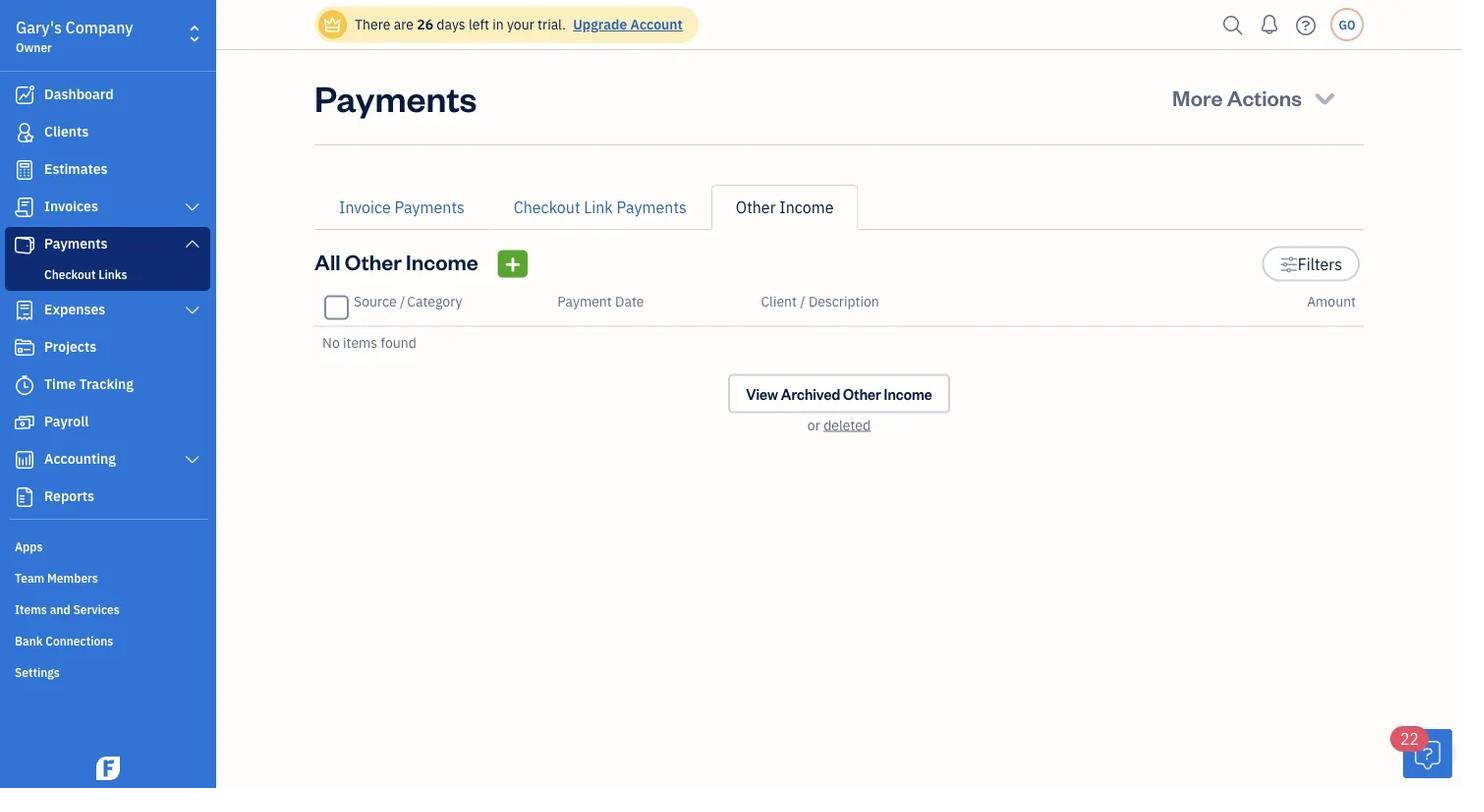 Task type: describe. For each thing, give the bounding box(es) containing it.
2 vertical spatial other
[[843, 384, 881, 403]]

checkout link payments link
[[489, 185, 711, 230]]

crown image
[[322, 14, 343, 35]]

no
[[322, 333, 340, 351]]

dashboard link
[[5, 78, 210, 113]]

view
[[746, 384, 778, 403]]

search image
[[1218, 10, 1249, 40]]

settings link
[[5, 656, 210, 686]]

category
[[407, 292, 462, 310]]

account
[[630, 15, 683, 33]]

0 vertical spatial other
[[736, 197, 776, 218]]

accounting link
[[5, 442, 210, 478]]

timer image
[[13, 375, 36, 395]]

1 vertical spatial other
[[345, 247, 402, 275]]

report image
[[13, 487, 36, 507]]

payment image
[[13, 235, 36, 255]]

no items found
[[322, 333, 416, 351]]

invoice payments
[[339, 197, 465, 218]]

more actions
[[1172, 83, 1302, 111]]

actions
[[1227, 83, 1302, 111]]

checkout for checkout links
[[44, 266, 96, 282]]

invoices
[[44, 197, 98, 215]]

archived
[[781, 384, 840, 403]]

notifications image
[[1254, 5, 1285, 44]]

dashboard
[[44, 85, 114, 103]]

team
[[15, 570, 44, 586]]

or
[[808, 416, 820, 434]]

project image
[[13, 338, 36, 358]]

items and services
[[15, 601, 120, 617]]

services
[[73, 601, 120, 617]]

are
[[394, 15, 414, 33]]

in
[[492, 15, 504, 33]]

go
[[1339, 17, 1356, 32]]

source / category
[[354, 292, 462, 310]]

apps link
[[5, 531, 210, 560]]

chevron large down image for invoices
[[183, 199, 201, 215]]

date
[[615, 292, 644, 310]]

chevron large down image
[[183, 236, 201, 252]]

your
[[507, 15, 534, 33]]

invoice image
[[13, 198, 36, 217]]

payroll link
[[5, 405, 210, 440]]

estimates link
[[5, 152, 210, 188]]

expense image
[[13, 301, 36, 320]]

settings image
[[1280, 252, 1298, 276]]

payments inside payments link
[[44, 234, 108, 253]]

deleted
[[824, 416, 871, 434]]

invoices link
[[5, 190, 210, 225]]

22
[[1400, 729, 1419, 749]]

expenses
[[44, 300, 105, 318]]

payments inside the invoice payments link
[[395, 197, 465, 218]]

22 button
[[1390, 726, 1452, 778]]

amount button
[[1307, 292, 1356, 310]]

gary's
[[16, 17, 62, 38]]

client / description
[[761, 292, 879, 310]]

team members link
[[5, 562, 210, 592]]

bank connections link
[[5, 625, 210, 654]]

days
[[437, 15, 465, 33]]

view archived other income
[[746, 384, 932, 403]]

description
[[809, 292, 879, 310]]

chevron large down image for accounting
[[183, 452, 201, 468]]

source
[[354, 292, 397, 310]]

link
[[584, 197, 613, 218]]

payment
[[557, 292, 612, 310]]

found
[[381, 333, 416, 351]]

time
[[44, 375, 76, 393]]

main element
[[0, 0, 265, 788]]

all
[[314, 247, 341, 275]]

money image
[[13, 413, 36, 432]]

/ for description
[[800, 292, 805, 310]]

settings
[[15, 664, 60, 680]]

more
[[1172, 83, 1223, 111]]

client
[[761, 292, 797, 310]]

bank connections
[[15, 633, 113, 649]]

chart image
[[13, 450, 36, 470]]

invoice
[[339, 197, 391, 218]]

projects
[[44, 338, 97, 356]]

other income
[[736, 197, 834, 218]]

payment date
[[557, 292, 644, 310]]

reports
[[44, 487, 94, 505]]

1 vertical spatial income
[[406, 247, 478, 275]]

payments inside checkout link payments 'link'
[[617, 197, 687, 218]]



Task type: vqa. For each thing, say whether or not it's contained in the screenshot.
OTHER to the middle
yes



Task type: locate. For each thing, give the bounding box(es) containing it.
items
[[343, 333, 377, 351]]

3 chevron large down image from the top
[[183, 452, 201, 468]]

2 horizontal spatial income
[[884, 384, 932, 403]]

/ for category
[[400, 292, 405, 310]]

add new other income entry image
[[504, 252, 522, 276]]

1 vertical spatial checkout
[[44, 266, 96, 282]]

other up source
[[345, 247, 402, 275]]

accounting
[[44, 450, 116, 468]]

items and services link
[[5, 594, 210, 623]]

owner
[[16, 39, 52, 55]]

chevron large down image inside accounting "link"
[[183, 452, 201, 468]]

go to help image
[[1290, 10, 1322, 40]]

there are 26 days left in your trial. upgrade account
[[355, 15, 683, 33]]

0 horizontal spatial checkout
[[44, 266, 96, 282]]

0 vertical spatial income
[[780, 197, 834, 218]]

expenses link
[[5, 293, 210, 328]]

chevron large down image down chevron large down icon
[[183, 303, 201, 318]]

filters button
[[1262, 246, 1360, 282]]

invoice payments link
[[314, 185, 489, 230]]

clients
[[44, 122, 89, 141]]

1 horizontal spatial /
[[800, 292, 805, 310]]

other up the deleted 'link'
[[843, 384, 881, 403]]

1 horizontal spatial other
[[736, 197, 776, 218]]

/
[[400, 292, 405, 310], [800, 292, 805, 310]]

left
[[469, 15, 489, 33]]

payments
[[314, 74, 477, 120], [395, 197, 465, 218], [617, 197, 687, 218], [44, 234, 108, 253]]

clients link
[[5, 115, 210, 150]]

members
[[47, 570, 98, 586]]

/ right client
[[800, 292, 805, 310]]

reports link
[[5, 480, 210, 515]]

other up client
[[736, 197, 776, 218]]

0 horizontal spatial income
[[406, 247, 478, 275]]

checkout up 'expenses'
[[44, 266, 96, 282]]

1 horizontal spatial checkout
[[514, 197, 580, 218]]

other income link
[[711, 185, 858, 230]]

upgrade
[[573, 15, 627, 33]]

2 vertical spatial chevron large down image
[[183, 452, 201, 468]]

checkout links link
[[9, 262, 206, 286]]

1 chevron large down image from the top
[[183, 199, 201, 215]]

trial.
[[538, 15, 566, 33]]

gary's company owner
[[16, 17, 133, 55]]

view archived other income link
[[728, 374, 950, 413]]

go button
[[1331, 8, 1364, 41]]

deleted link
[[824, 416, 871, 434]]

bank
[[15, 633, 43, 649]]

checkout inside the main element
[[44, 266, 96, 282]]

26
[[417, 15, 433, 33]]

estimates
[[44, 160, 108, 178]]

links
[[98, 266, 127, 282]]

1 horizontal spatial income
[[780, 197, 834, 218]]

time tracking link
[[5, 368, 210, 403]]

all other income
[[314, 247, 478, 275]]

other
[[736, 197, 776, 218], [345, 247, 402, 275], [843, 384, 881, 403]]

payments up all other income
[[395, 197, 465, 218]]

company
[[65, 17, 133, 38]]

there
[[355, 15, 391, 33]]

projects link
[[5, 330, 210, 366]]

payments down the are
[[314, 74, 477, 120]]

resource center badge image
[[1403, 729, 1452, 778]]

dashboard image
[[13, 85, 36, 105]]

0 vertical spatial chevron large down image
[[183, 199, 201, 215]]

chevron large down image
[[183, 199, 201, 215], [183, 303, 201, 318], [183, 452, 201, 468]]

upgrade account link
[[569, 15, 683, 33]]

or deleted
[[808, 416, 871, 434]]

chevron large down image up chevron large down icon
[[183, 199, 201, 215]]

chevrondown image
[[1311, 84, 1338, 111]]

payments right link
[[617, 197, 687, 218]]

0 horizontal spatial /
[[400, 292, 405, 310]]

chevron large down image inside invoices link
[[183, 199, 201, 215]]

apps
[[15, 538, 43, 554]]

checkout
[[514, 197, 580, 218], [44, 266, 96, 282]]

connections
[[45, 633, 113, 649]]

checkout links
[[44, 266, 127, 282]]

payment date button
[[557, 292, 644, 310]]

more actions button
[[1155, 74, 1356, 121]]

freshbooks image
[[92, 757, 124, 780]]

time tracking
[[44, 375, 134, 393]]

income
[[780, 197, 834, 218], [406, 247, 478, 275], [884, 384, 932, 403]]

amount
[[1307, 292, 1356, 310]]

and
[[50, 601, 70, 617]]

payments link
[[5, 227, 210, 262]]

chevron large down image up reports link in the bottom left of the page
[[183, 452, 201, 468]]

1 vertical spatial chevron large down image
[[183, 303, 201, 318]]

0 vertical spatial checkout
[[514, 197, 580, 218]]

tracking
[[79, 375, 134, 393]]

team members
[[15, 570, 98, 586]]

client image
[[13, 123, 36, 142]]

items
[[15, 601, 47, 617]]

payments up the checkout links
[[44, 234, 108, 253]]

0 horizontal spatial other
[[345, 247, 402, 275]]

2 vertical spatial income
[[884, 384, 932, 403]]

checkout left link
[[514, 197, 580, 218]]

/ right source
[[400, 292, 405, 310]]

filters
[[1298, 254, 1342, 274]]

2 horizontal spatial other
[[843, 384, 881, 403]]

1 / from the left
[[400, 292, 405, 310]]

2 / from the left
[[800, 292, 805, 310]]

checkout for checkout link payments
[[514, 197, 580, 218]]

payroll
[[44, 412, 89, 430]]

chevron large down image for expenses
[[183, 303, 201, 318]]

2 chevron large down image from the top
[[183, 303, 201, 318]]

checkout link payments
[[514, 197, 687, 218]]

chevron large down image inside expenses link
[[183, 303, 201, 318]]

estimate image
[[13, 160, 36, 180]]



